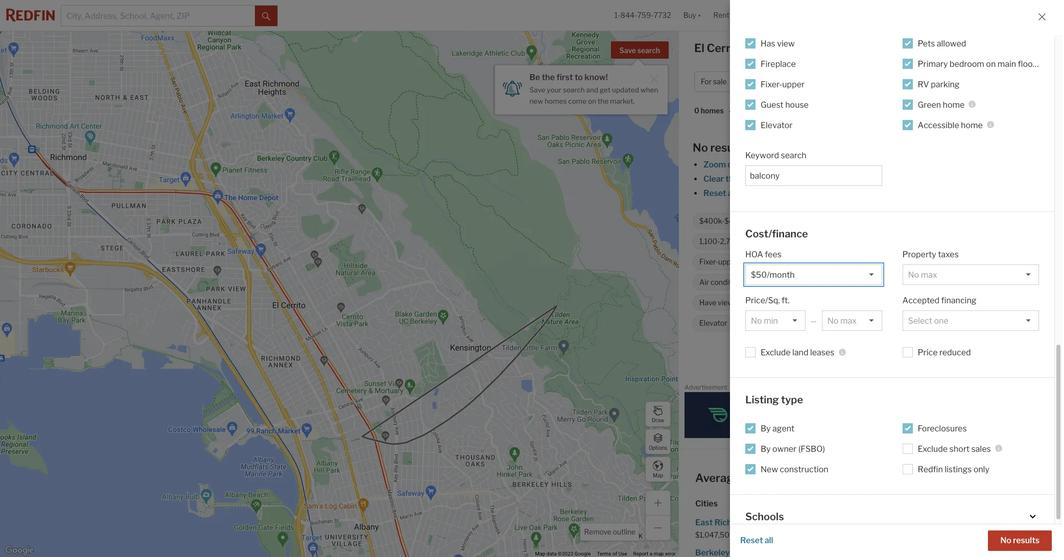Task type: describe. For each thing, give the bounding box(es) containing it.
redfin link
[[812, 355, 837, 364]]

0 vertical spatial no results
[[693, 141, 748, 154]]

2 vertical spatial el
[[837, 472, 847, 485]]

to
[[575, 73, 583, 82]]

—
[[811, 317, 817, 326]]

options
[[649, 445, 668, 451]]

by for by owner (fsbo)
[[761, 444, 771, 454]]

report for report a map error
[[634, 552, 649, 557]]

0 horizontal spatial elevator
[[700, 319, 728, 328]]

1 vertical spatial $400k-$4.5m
[[700, 217, 747, 226]]

new
[[530, 97, 543, 105]]

el for el cerrito, ca homes for sale
[[695, 41, 705, 55]]

google image
[[3, 544, 36, 558]]

fixer-upper
[[761, 79, 805, 89]]

1 vertical spatial $400k-
[[700, 217, 725, 226]]

under
[[836, 237, 855, 246]]

1-
[[615, 11, 621, 20]]

for for homes
[[809, 41, 824, 55]]

zoom out clear the map boundary reset all filters
[[704, 160, 795, 198]]

primary for primary bedroom on main
[[839, 278, 865, 287]]

save for save your search and get updated when new homes come on the market.
[[530, 86, 546, 94]]

average home prices near el cerrito, ca
[[696, 472, 909, 485]]

have view
[[700, 299, 734, 307]]

richmond
[[715, 518, 754, 528]]

0 homes • sort : recommended
[[695, 107, 807, 116]]

terms of use
[[597, 552, 627, 557]]

the inside save your search and get updated when new homes come on the market.
[[598, 97, 609, 105]]

remove balcony image
[[939, 320, 945, 327]]

remove exclude 55+ communities image
[[862, 259, 868, 265]]

exclude short sales
[[918, 444, 991, 454]]

0 vertical spatial rv
[[918, 79, 930, 89]]

bedroom for primary bedroom on main
[[866, 278, 897, 287]]

1 vertical spatial no
[[884, 258, 894, 266]]

hoa
[[746, 250, 764, 260]]

prices
[[775, 472, 808, 485]]

coming soon, under contract/pending
[[789, 237, 915, 246]]

a
[[650, 552, 653, 557]]

0 horizontal spatial accessible
[[823, 319, 859, 328]]

remove primary bedroom on main image
[[930, 280, 937, 286]]

1 vertical spatial $4.5m
[[725, 217, 747, 226]]

fixer-uppers
[[700, 258, 742, 266]]

foreclosures
[[918, 424, 967, 434]]

know!
[[585, 73, 608, 82]]

type
[[781, 394, 804, 406]]

report for report ad
[[1035, 386, 1050, 392]]

the inside zoom out clear the map boundary reset all filters
[[726, 174, 739, 184]]

759-
[[638, 11, 654, 20]]

$400k-$4.5m inside button
[[757, 77, 806, 86]]

7732
[[654, 11, 671, 20]]

data
[[547, 552, 557, 557]]

agent
[[773, 424, 795, 434]]

air
[[700, 278, 709, 287]]

exclude land leases
[[761, 348, 835, 358]]

schools link
[[746, 510, 1040, 524]]

1 vertical spatial map
[[654, 552, 664, 557]]

/
[[935, 77, 937, 86]]

all inside zoom out clear the map boundary reset all filters
[[728, 189, 737, 198]]

homes right albany
[[900, 518, 926, 528]]

no private pool
[[884, 258, 935, 266]]

contract/pending
[[857, 237, 915, 246]]

homes inside save your search and get updated when new homes come on the market.
[[545, 97, 567, 105]]

coming
[[789, 237, 815, 246]]

0 vertical spatial accessible home
[[918, 120, 983, 130]]

map for map
[[653, 473, 664, 479]]

bedroom for primary bedroom on main floor
[[950, 59, 985, 69]]

be the first to know! dialog
[[495, 59, 668, 114]]

draw button
[[646, 402, 671, 427]]

0 vertical spatial pets allowed
[[918, 39, 967, 48]]

1-844-759-7732 link
[[615, 11, 671, 20]]

report ad
[[1035, 386, 1057, 392]]

exclude for exclude land leases
[[761, 348, 791, 358]]

e.g. office, balcony, modern text field
[[750, 171, 878, 181]]

remove outline button
[[581, 524, 639, 541]]

exclude for exclude 55+ communities
[[770, 258, 796, 266]]

0 vertical spatial parking
[[931, 79, 960, 89]]

new construction
[[761, 465, 829, 475]]

all inside button
[[765, 536, 774, 546]]

private
[[895, 258, 919, 266]]

be the first to know!
[[530, 73, 608, 82]]

average
[[696, 472, 740, 485]]

leases
[[811, 348, 835, 358]]

price/sq.
[[746, 296, 780, 306]]

keyword search
[[746, 151, 807, 160]]

by for by agent
[[761, 424, 771, 434]]

short
[[950, 444, 970, 454]]

0 horizontal spatial rv parking
[[918, 79, 960, 89]]

pool
[[920, 258, 935, 266]]

when
[[641, 86, 659, 94]]

0 vertical spatial ca
[[750, 41, 766, 55]]

55+
[[797, 258, 811, 266]]

sale inside button
[[714, 77, 727, 86]]

remove fixer-uppers image
[[747, 259, 753, 265]]

only
[[974, 465, 990, 475]]

advertisement
[[685, 384, 728, 392]]

0 horizontal spatial house
[[786, 100, 809, 110]]

soon,
[[816, 237, 834, 246]]

sale inside east richmond heights homes for sale $1,047,500
[[829, 518, 844, 528]]

reset inside button
[[741, 536, 763, 546]]

options button
[[646, 429, 671, 455]]

main for primary bedroom on main floor
[[998, 59, 1017, 69]]

(fsbo)
[[799, 444, 826, 454]]

no inside button
[[1001, 536, 1012, 546]]

albany
[[871, 518, 898, 528]]

1 horizontal spatial rv parking
[[962, 258, 999, 266]]

zoom out button
[[703, 160, 741, 170]]

communities
[[812, 258, 856, 266]]

on inside save your search and get updated when new homes come on the market.
[[588, 97, 597, 105]]

air conditioning
[[700, 278, 752, 287]]

1-844-759-7732
[[615, 11, 671, 20]]

has view
[[761, 39, 795, 48]]

remove rv parking image
[[1004, 259, 1010, 265]]

cities
[[696, 499, 718, 509]]

0 horizontal spatial guest house
[[761, 100, 809, 110]]

search inside save your search and get updated when new homes come on the market.
[[563, 86, 585, 94]]

cerrito
[[903, 355, 930, 364]]

ad
[[1051, 386, 1057, 392]]

homes
[[769, 41, 806, 55]]

0 vertical spatial fireplace
[[761, 59, 796, 69]]

report a map error link
[[634, 552, 676, 557]]

0 vertical spatial green home
[[918, 100, 965, 110]]

1 vertical spatial parking
[[974, 258, 999, 266]]

clear
[[704, 174, 724, 184]]

accepted financing
[[903, 296, 977, 306]]

keyword
[[746, 151, 779, 160]]

el cerrito
[[894, 355, 930, 364]]

has
[[761, 39, 776, 48]]

1 horizontal spatial house
[[953, 299, 974, 307]]

0 vertical spatial pets
[[918, 39, 936, 48]]

$400k- inside button
[[757, 77, 783, 86]]

exclude 55+ communities
[[770, 258, 856, 266]]

redfin listings only
[[918, 465, 990, 475]]

2 horizontal spatial sale
[[940, 518, 956, 528]]

results inside no results button
[[1014, 536, 1040, 546]]

0 vertical spatial ft.
[[753, 237, 760, 246]]

1 horizontal spatial elevator
[[761, 120, 793, 130]]

0 vertical spatial green
[[918, 100, 942, 110]]

0 vertical spatial the
[[542, 73, 555, 82]]

waterfront
[[953, 278, 990, 287]]

search for keyword search
[[781, 151, 807, 160]]



Task type: locate. For each thing, give the bounding box(es) containing it.
accessible
[[918, 120, 960, 130], [823, 319, 859, 328]]

$400k-$4.5m up 1,100-2,750 sq. ft. at the top of the page
[[700, 217, 747, 226]]

recommended
[[755, 107, 807, 115]]

accessible home down washer/dryer
[[823, 319, 880, 328]]

homes right 0
[[701, 107, 724, 115]]

primary bedroom on main floor
[[918, 59, 1036, 69]]

0 vertical spatial view
[[778, 39, 795, 48]]

2 horizontal spatial el
[[894, 355, 901, 364]]

by left owner
[[761, 444, 771, 454]]

0 horizontal spatial save
[[530, 86, 546, 94]]

1 vertical spatial map
[[535, 552, 546, 557]]

east
[[696, 518, 713, 528]]

0 horizontal spatial accessible home
[[823, 319, 880, 328]]

remove fireplace image
[[816, 280, 822, 286]]

filters
[[739, 189, 761, 198]]

market insights link
[[935, 33, 996, 56]]

list box for property taxes
[[903, 265, 1040, 285]]

$4.5m up '2,750'
[[725, 217, 747, 226]]

0 horizontal spatial guest
[[761, 100, 784, 110]]

report left a in the right of the page
[[634, 552, 649, 557]]

main left floor
[[998, 59, 1017, 69]]

use
[[619, 552, 627, 557]]

for down near
[[816, 518, 827, 528]]

1 vertical spatial redfin
[[918, 465, 943, 475]]

0 vertical spatial map
[[740, 174, 757, 184]]

guest right :
[[761, 100, 784, 110]]

2 vertical spatial search
[[781, 151, 807, 160]]

market
[[935, 44, 963, 54]]

remove
[[584, 528, 612, 537]]

get
[[600, 86, 611, 94]]

ad region
[[685, 392, 1057, 438]]

fireplace down el cerrito, ca homes for sale
[[761, 59, 796, 69]]

ft. right sq.
[[753, 237, 760, 246]]

elevator down recommended
[[761, 120, 793, 130]]

0 horizontal spatial ft.
[[753, 237, 760, 246]]

1 horizontal spatial results
[[1014, 536, 1040, 546]]

1 vertical spatial green home
[[755, 319, 796, 328]]

0 horizontal spatial allowed
[[778, 299, 803, 307]]

map right a in the right of the page
[[654, 552, 664, 557]]

draw
[[652, 417, 664, 423]]

0 vertical spatial no
[[693, 141, 708, 154]]

0 vertical spatial guest
[[761, 100, 784, 110]]

for left sale at right
[[809, 41, 824, 55]]

for sale
[[701, 77, 727, 86]]

remove $400k-$4.5m image
[[803, 79, 809, 85]]

search for save search
[[638, 46, 660, 55]]

green home down the 4+
[[918, 100, 965, 110]]

1 vertical spatial guest
[[932, 299, 952, 307]]

0 vertical spatial accessible
[[918, 120, 960, 130]]

balcony
[[908, 319, 934, 328]]

homes right heights
[[788, 518, 814, 528]]

list box down price/sq. ft.
[[746, 311, 806, 331]]

1 horizontal spatial cerrito,
[[850, 472, 890, 485]]

save inside save your search and get updated when new homes come on the market.
[[530, 86, 546, 94]]

map up 'filters'
[[740, 174, 757, 184]]

all down heights
[[765, 536, 774, 546]]

0 horizontal spatial map
[[654, 552, 664, 557]]

no results button
[[989, 531, 1052, 552]]

accepted
[[903, 296, 940, 306]]

washer/dryer hookup
[[831, 299, 904, 307]]

outline
[[613, 528, 636, 537]]

1 vertical spatial results
[[1014, 536, 1040, 546]]

guest house up remove balcony icon
[[932, 299, 974, 307]]

1 horizontal spatial pets
[[918, 39, 936, 48]]

map down the options
[[653, 473, 664, 479]]

0 horizontal spatial bedroom
[[866, 278, 897, 287]]

reduced
[[940, 348, 971, 358]]

cerrito, up the for sale button
[[707, 41, 748, 55]]

0 horizontal spatial cerrito,
[[707, 41, 748, 55]]

map region
[[0, 0, 747, 558]]

$400k- up recommended
[[757, 77, 783, 86]]

guest house down fixer-upper
[[761, 100, 809, 110]]

map left data
[[535, 552, 546, 557]]

cerrito, up cities "heading"
[[850, 472, 890, 485]]

search down 759-
[[638, 46, 660, 55]]

report inside button
[[1035, 386, 1050, 392]]

1 vertical spatial by
[[761, 444, 771, 454]]

4+
[[939, 77, 948, 86]]

1 vertical spatial accessible
[[823, 319, 859, 328]]

0 vertical spatial $400k-
[[757, 77, 783, 86]]

view right have
[[718, 299, 734, 307]]

save
[[620, 46, 636, 55], [530, 86, 546, 94]]

0 vertical spatial report
[[1035, 386, 1050, 392]]

2 vertical spatial on
[[898, 278, 907, 287]]

redfin left listings
[[918, 465, 943, 475]]

el for el cerrito
[[894, 355, 901, 364]]

list box
[[746, 265, 882, 285], [903, 265, 1040, 285], [746, 311, 806, 331], [822, 311, 882, 331], [903, 311, 1040, 331]]

no results inside button
[[1001, 536, 1040, 546]]

bedroom
[[950, 59, 985, 69], [866, 278, 897, 287]]

0 vertical spatial results
[[711, 141, 748, 154]]

2 vertical spatial the
[[726, 174, 739, 184]]

elevator down 'have view'
[[700, 319, 728, 328]]

list box down washer/dryer
[[822, 311, 882, 331]]

accessible home down ba
[[918, 120, 983, 130]]

albany homes for sale
[[871, 518, 956, 528]]

on down "and"
[[588, 97, 597, 105]]

remove outline
[[584, 528, 636, 537]]

fireplace down 55+
[[780, 278, 811, 287]]

2 horizontal spatial search
[[781, 151, 807, 160]]

primary for primary bedroom on main floor
[[918, 59, 948, 69]]

studio+ / 4+ ba button
[[900, 72, 968, 92]]

pets up studio+ / 4+ ba
[[918, 39, 936, 48]]

ca left homes
[[750, 41, 766, 55]]

report a map error
[[634, 552, 676, 557]]

reset down clear in the right of the page
[[704, 189, 727, 198]]

main
[[998, 59, 1017, 69], [908, 278, 925, 287]]

fireplace
[[761, 59, 796, 69], [780, 278, 811, 287]]

1 vertical spatial pets allowed
[[761, 299, 803, 307]]

homes inside east richmond heights homes for sale $1,047,500
[[788, 518, 814, 528]]

1 horizontal spatial ft.
[[782, 296, 790, 306]]

1 vertical spatial pets
[[761, 299, 776, 307]]

0 horizontal spatial search
[[563, 86, 585, 94]]

save inside button
[[620, 46, 636, 55]]

error
[[665, 552, 676, 557]]

redfin for redfin listings only
[[918, 465, 943, 475]]

remove washer/dryer hookup image
[[909, 300, 916, 306]]

search up e.g. office, balcony, modern text field
[[781, 151, 807, 160]]

homes down your at the right top of page
[[545, 97, 567, 105]]

map for map data ©2023 google
[[535, 552, 546, 557]]

list box up financing
[[903, 265, 1040, 285]]

bedroom up hookup
[[866, 278, 897, 287]]

fixer- for uppers
[[700, 258, 719, 266]]

1 vertical spatial ft.
[[782, 296, 790, 306]]

0 vertical spatial primary
[[918, 59, 948, 69]]

sales
[[972, 444, 991, 454]]

east richmond heights homes for sale $1,047,500
[[696, 518, 844, 540]]

price reduced
[[918, 348, 971, 358]]

primary up studio+ / 4+ ba
[[918, 59, 948, 69]]

map inside "button"
[[653, 473, 664, 479]]

exclude down foreclosures
[[918, 444, 948, 454]]

for right albany
[[928, 518, 939, 528]]

view for have view
[[718, 299, 734, 307]]

ft. right price/sq.
[[782, 296, 790, 306]]

reset inside zoom out clear the map boundary reset all filters
[[704, 189, 727, 198]]

$1,047,500
[[696, 531, 735, 540]]

save your search and get updated when new homes come on the market.
[[530, 86, 659, 105]]

list box for accepted financing
[[903, 311, 1040, 331]]

1 horizontal spatial main
[[998, 59, 1017, 69]]

el cerrito link
[[894, 355, 930, 364]]

house down "upper" at the right of page
[[786, 100, 809, 110]]

reset down richmond
[[741, 536, 763, 546]]

sq.
[[742, 237, 751, 246]]

primary bedroom on main
[[839, 278, 925, 287]]

reset all button
[[741, 531, 774, 552]]

1 horizontal spatial fixer-
[[761, 79, 783, 89]]

1 horizontal spatial allowed
[[937, 39, 967, 48]]

2 horizontal spatial on
[[987, 59, 996, 69]]

0 vertical spatial $400k-$4.5m
[[757, 77, 806, 86]]

0 vertical spatial exclude
[[770, 258, 796, 266]]

near
[[811, 472, 835, 485]]

rv left /
[[918, 79, 930, 89]]

1 vertical spatial el
[[894, 355, 901, 364]]

1 horizontal spatial map
[[740, 174, 757, 184]]

report left 'ad'
[[1035, 386, 1050, 392]]

allowed up primary bedroom on main floor
[[937, 39, 967, 48]]

upper
[[783, 79, 805, 89]]

for inside east richmond heights homes for sale $1,047,500
[[816, 518, 827, 528]]

price/sq. ft.
[[746, 296, 790, 306]]

remove green home image
[[801, 320, 807, 327]]

terms of use link
[[597, 552, 627, 557]]

cerrito,
[[707, 41, 748, 55], [850, 472, 890, 485]]

•
[[729, 107, 731, 116]]

1 vertical spatial search
[[563, 86, 585, 94]]

remove no private pool image
[[940, 259, 946, 265]]

your
[[547, 86, 562, 94]]

sale
[[714, 77, 727, 86], [829, 518, 844, 528], [940, 518, 956, 528]]

come
[[569, 97, 587, 105]]

submit search image
[[262, 12, 270, 20]]

0 horizontal spatial $400k-$4.5m
[[700, 217, 747, 226]]

1 horizontal spatial map
[[653, 473, 664, 479]]

green down price/sq.
[[755, 319, 776, 328]]

1 vertical spatial report
[[634, 552, 649, 557]]

$400k-$4.5m button
[[751, 72, 817, 92]]

have
[[700, 299, 717, 307]]

list box for hoa fees
[[746, 265, 882, 285]]

main left the remove primary bedroom on main icon
[[908, 278, 925, 287]]

fixer- up recommended
[[761, 79, 783, 89]]

save down 844- at the right top of the page
[[620, 46, 636, 55]]

1 horizontal spatial all
[[765, 536, 774, 546]]

search inside button
[[638, 46, 660, 55]]

heights
[[756, 518, 787, 528]]

rv right taxes
[[962, 258, 972, 266]]

remove air conditioning image
[[758, 280, 764, 286]]

save search
[[620, 46, 660, 55]]

1 horizontal spatial $400k-$4.5m
[[757, 77, 806, 86]]

0 horizontal spatial green home
[[755, 319, 796, 328]]

hookup
[[878, 299, 904, 307]]

on for primary bedroom on main floor
[[987, 59, 996, 69]]

2,750
[[720, 237, 740, 246]]

the up reset all filters button
[[726, 174, 739, 184]]

the
[[542, 73, 555, 82], [598, 97, 609, 105], [726, 174, 739, 184]]

remove 5+ parking spots image
[[1023, 320, 1029, 327]]

view for has view
[[778, 39, 795, 48]]

on down insights
[[987, 59, 996, 69]]

primary up washer/dryer
[[839, 278, 865, 287]]

on down private
[[898, 278, 907, 287]]

1 vertical spatial guest house
[[932, 299, 974, 307]]

2 horizontal spatial the
[[726, 174, 739, 184]]

City, Address, School, Agent, ZIP search field
[[61, 6, 255, 26]]

0 vertical spatial $4.5m
[[783, 77, 806, 86]]

0 horizontal spatial the
[[542, 73, 555, 82]]

2 by from the top
[[761, 444, 771, 454]]

0 horizontal spatial main
[[908, 278, 925, 287]]

0 horizontal spatial green
[[755, 319, 776, 328]]

2 horizontal spatial no
[[1001, 536, 1012, 546]]

floor
[[1018, 59, 1036, 69]]

primary
[[918, 59, 948, 69], [839, 278, 865, 287]]

1 horizontal spatial save
[[620, 46, 636, 55]]

google
[[575, 552, 591, 557]]

el left 'cerrito'
[[894, 355, 901, 364]]

0 horizontal spatial rv
[[918, 79, 930, 89]]

remove studio+ / 4+ ba image
[[954, 79, 961, 85]]

$400k- up 1,100-
[[700, 217, 725, 226]]

1 vertical spatial accessible home
[[823, 319, 880, 328]]

list box down financing
[[903, 311, 1040, 331]]

fees
[[765, 250, 782, 260]]

1 vertical spatial exclude
[[761, 348, 791, 358]]

listings
[[945, 465, 972, 475]]

exclude left land
[[761, 348, 791, 358]]

for
[[701, 77, 712, 86]]

1 vertical spatial the
[[598, 97, 609, 105]]

1 vertical spatial fireplace
[[780, 278, 811, 287]]

by owner (fsbo)
[[761, 444, 826, 454]]

ca up cities "heading"
[[892, 472, 909, 485]]

all left 'filters'
[[728, 189, 737, 198]]

accessible down /
[[918, 120, 960, 130]]

:
[[752, 107, 753, 115]]

pets down remove air conditioning icon
[[761, 299, 776, 307]]

by left agent
[[761, 424, 771, 434]]

remove waterfront image
[[995, 280, 1001, 286]]

price
[[918, 348, 938, 358]]

1 horizontal spatial guest
[[932, 299, 952, 307]]

rv
[[918, 79, 930, 89], [962, 258, 972, 266]]

1 horizontal spatial parking
[[974, 258, 999, 266]]

washer/dryer
[[831, 299, 877, 307]]

1 horizontal spatial the
[[598, 97, 609, 105]]

pets allowed down remove air conditioning icon
[[761, 299, 803, 307]]

on for primary bedroom on main
[[898, 278, 907, 287]]

view right has at the top of the page
[[778, 39, 795, 48]]

save up new
[[530, 86, 546, 94]]

2 vertical spatial exclude
[[918, 444, 948, 454]]

pets allowed up the 4+
[[918, 39, 967, 48]]

exclude for exclude short sales
[[918, 444, 948, 454]]

construction
[[780, 465, 829, 475]]

listing type
[[746, 394, 804, 406]]

bedroom down market insights
[[950, 59, 985, 69]]

no results
[[693, 141, 748, 154], [1001, 536, 1040, 546]]

be
[[530, 73, 540, 82]]

map inside zoom out clear the map boundary reset all filters
[[740, 174, 757, 184]]

el up for
[[695, 41, 705, 55]]

the down the get
[[598, 97, 609, 105]]

house down waterfront
[[953, 299, 974, 307]]

0 horizontal spatial pets allowed
[[761, 299, 803, 307]]

1 vertical spatial green
[[755, 319, 776, 328]]

list box down soon,
[[746, 265, 882, 285]]

0 vertical spatial reset
[[704, 189, 727, 198]]

exclude left 55+
[[770, 258, 796, 266]]

1 horizontal spatial $4.5m
[[783, 77, 806, 86]]

green down studio+ / 4+ ba
[[918, 100, 942, 110]]

guest up remove balcony icon
[[932, 299, 952, 307]]

1 vertical spatial rv
[[962, 258, 972, 266]]

0 vertical spatial main
[[998, 59, 1017, 69]]

the right be at top
[[542, 73, 555, 82]]

1 horizontal spatial on
[[898, 278, 907, 287]]

remove 1,100-2,750 sq. ft. image
[[766, 239, 772, 245]]

$400k-$4.5m up recommended
[[757, 77, 806, 86]]

1 horizontal spatial bedroom
[[950, 59, 985, 69]]

reset all
[[741, 536, 774, 546]]

0 vertical spatial fixer-
[[761, 79, 783, 89]]

0 vertical spatial elevator
[[761, 120, 793, 130]]

1 vertical spatial ca
[[892, 472, 909, 485]]

green home down price/sq. ft.
[[755, 319, 796, 328]]

0 vertical spatial on
[[987, 59, 996, 69]]

1 horizontal spatial ca
[[892, 472, 909, 485]]

save for save search
[[620, 46, 636, 55]]

$4.5m inside button
[[783, 77, 806, 86]]

search up the come
[[563, 86, 585, 94]]

fixer- down 1,100-
[[700, 258, 719, 266]]

1 horizontal spatial accessible home
[[918, 120, 983, 130]]

zoom
[[704, 160, 726, 170]]

1 by from the top
[[761, 424, 771, 434]]

0 horizontal spatial fixer-
[[700, 258, 719, 266]]

$4.5m up recommended 'button'
[[783, 77, 806, 86]]

1 horizontal spatial reset
[[741, 536, 763, 546]]

owner
[[773, 444, 797, 454]]

0 vertical spatial map
[[653, 473, 664, 479]]

0 horizontal spatial $4.5m
[[725, 217, 747, 226]]

fixer- for upper
[[761, 79, 783, 89]]

844-
[[621, 11, 638, 20]]

report
[[1035, 386, 1050, 392], [634, 552, 649, 557]]

1 horizontal spatial guest house
[[932, 299, 974, 307]]

homes inside 0 homes • sort : recommended
[[701, 107, 724, 115]]

by agent
[[761, 424, 795, 434]]

main for primary bedroom on main
[[908, 278, 925, 287]]

by
[[761, 424, 771, 434], [761, 444, 771, 454]]

allowed up 'remove green home' icon
[[778, 299, 803, 307]]

0 vertical spatial save
[[620, 46, 636, 55]]

1,100-2,750 sq. ft.
[[700, 237, 760, 246]]

el right near
[[837, 472, 847, 485]]

clear the map boundary button
[[703, 174, 796, 184]]

1 vertical spatial rv parking
[[962, 258, 999, 266]]

cities heading
[[696, 499, 1046, 510]]

redfin for redfin link
[[812, 355, 837, 364]]

for for homes
[[816, 518, 827, 528]]

1 vertical spatial elevator
[[700, 319, 728, 328]]

redfin right land
[[812, 355, 837, 364]]

1 vertical spatial primary
[[839, 278, 865, 287]]

accessible down washer/dryer
[[823, 319, 859, 328]]

1 vertical spatial cerrito,
[[850, 472, 890, 485]]

1 vertical spatial bedroom
[[866, 278, 897, 287]]

ba
[[949, 77, 958, 86]]



Task type: vqa. For each thing, say whether or not it's contained in the screenshot.
San within heading
no



